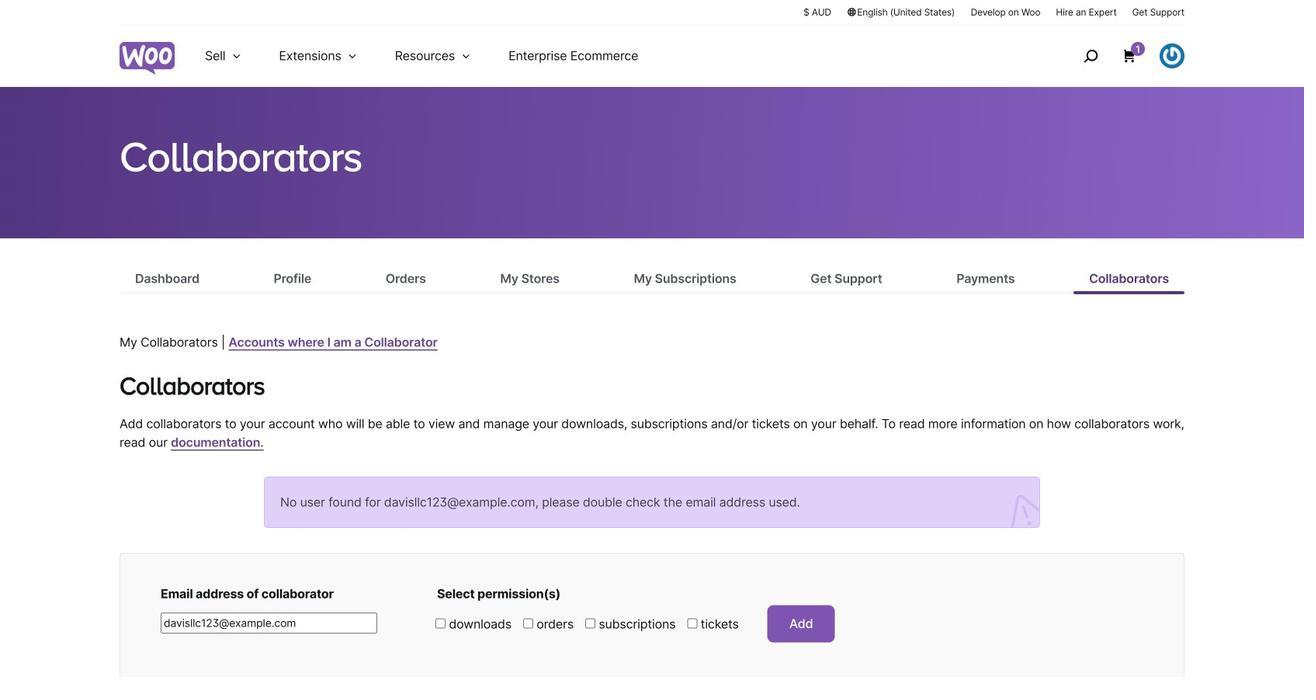 Task type: describe. For each thing, give the bounding box(es) containing it.
search image
[[1079, 43, 1104, 68]]



Task type: locate. For each thing, give the bounding box(es) containing it.
None checkbox
[[688, 619, 698, 629]]

open account menu image
[[1160, 43, 1185, 68]]

service navigation menu element
[[1051, 31, 1185, 81]]

None checkbox
[[436, 619, 446, 629], [523, 619, 534, 629], [586, 619, 596, 629], [436, 619, 446, 629], [523, 619, 534, 629], [586, 619, 596, 629]]



